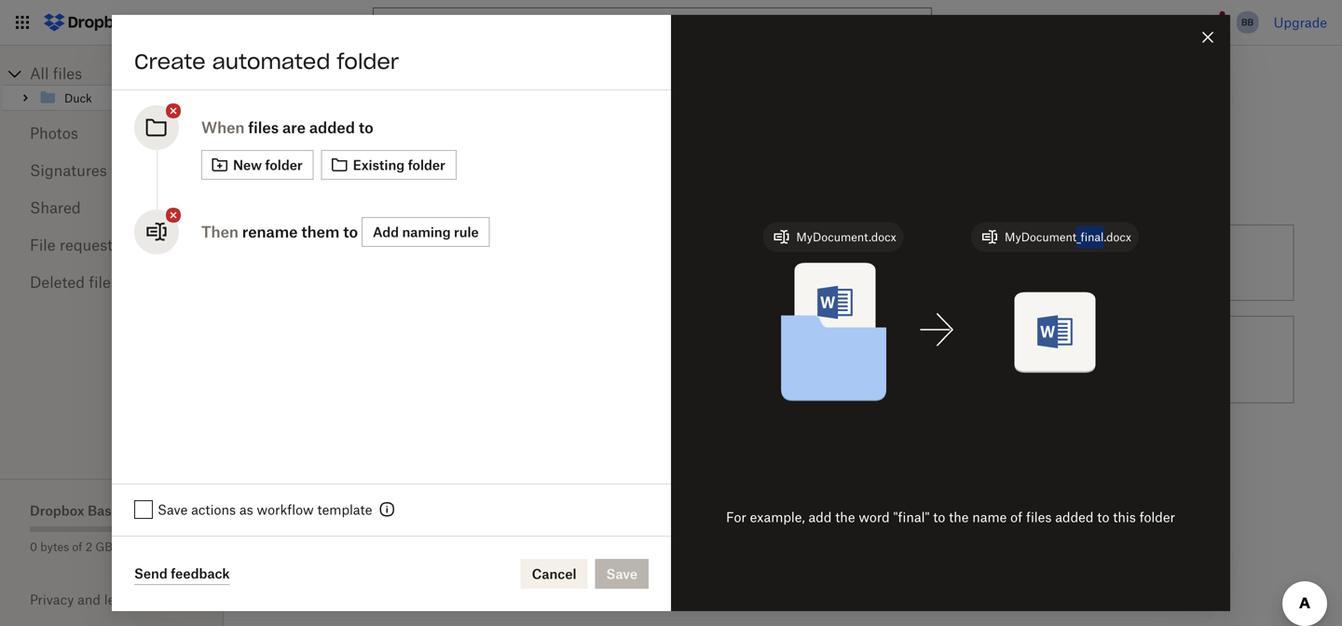 Task type: describe. For each thing, give the bounding box(es) containing it.
1 the from the left
[[835, 509, 855, 525]]

files inside button
[[1075, 352, 1101, 368]]

that
[[749, 255, 773, 271]]

unzip files button
[[952, 309, 1302, 411]]

send feedback button
[[134, 563, 230, 585]]

a for rule
[[711, 255, 718, 271]]

for example, add the word "final" to the name of files added to this folder
[[726, 509, 1175, 525]]

actions
[[191, 502, 236, 518]]

send feedback
[[134, 566, 230, 582]]

when
[[201, 118, 245, 137]]

privacy
[[30, 592, 74, 608]]

renames
[[777, 255, 830, 271]]

dropbox basic
[[30, 503, 123, 519]]

automated
[[212, 48, 330, 75]]

them
[[301, 223, 340, 241]]

new folder
[[233, 157, 303, 173]]

shared link
[[30, 189, 194, 226]]

deleted files
[[30, 273, 118, 291]]

example,
[[750, 509, 805, 525]]

rule for naming
[[454, 224, 479, 240]]

create
[[134, 48, 206, 75]]

deleted
[[30, 273, 85, 291]]

0 horizontal spatial of
[[72, 540, 82, 554]]

dropbox
[[30, 503, 84, 519]]

file
[[747, 342, 766, 357]]

automations
[[261, 61, 396, 87]]

add naming rule
[[373, 224, 479, 240]]

file
[[30, 236, 55, 254]]

folder right 'existing'
[[408, 157, 445, 173]]

add naming rule button
[[362, 217, 490, 247]]

existing folder button
[[321, 150, 457, 180]]

and
[[78, 592, 101, 608]]

folder right this
[[1140, 509, 1175, 525]]

requests
[[60, 236, 120, 254]]

to down choose
[[686, 362, 698, 378]]

send
[[134, 566, 168, 582]]

all files
[[30, 64, 82, 82]]

an
[[296, 180, 316, 199]]

to right 'format'
[[814, 342, 826, 357]]

deleted files link
[[30, 264, 194, 301]]

photos link
[[30, 115, 194, 152]]

mydocument.docx
[[796, 230, 896, 244]]

files down file requests link at the left of page
[[89, 273, 118, 291]]

upgrade link
[[1274, 14, 1327, 30]]

name
[[972, 509, 1007, 525]]

to left this
[[1097, 509, 1110, 525]]

add for add naming rule
[[373, 224, 399, 240]]

workflow
[[257, 502, 314, 518]]

choose a file format to convert videos to
[[686, 342, 919, 378]]

create automated folder
[[134, 48, 399, 75]]

new folder button
[[201, 150, 314, 180]]

rename
[[242, 223, 298, 241]]

shared
[[30, 199, 81, 217]]

add for add an automation
[[261, 180, 291, 199]]

all
[[30, 64, 49, 82]]

privacy and legal
[[30, 592, 134, 608]]

of inside create automated folder dialog
[[1011, 509, 1023, 525]]

1 horizontal spatial added
[[1055, 509, 1094, 525]]

set
[[686, 255, 707, 271]]

set a rule that renames files
[[686, 255, 859, 271]]

unzip files
[[1035, 352, 1101, 368]]

privacy and legal link
[[30, 592, 224, 608]]

then
[[201, 223, 239, 241]]

cancel
[[532, 566, 577, 582]]

feedback
[[171, 566, 230, 582]]

photos
[[30, 124, 78, 142]]

then rename them to
[[201, 223, 358, 241]]

add an automation
[[261, 180, 410, 199]]



Task type: locate. For each thing, give the bounding box(es) containing it.
a for file
[[736, 342, 743, 357]]

files left are at top left
[[248, 118, 279, 137]]

cancel button
[[521, 559, 588, 589]]

folder up the files are added to
[[337, 48, 399, 75]]

all files tree
[[3, 62, 224, 111]]

0 horizontal spatial add
[[261, 180, 291, 199]]

1 vertical spatial added
[[1055, 509, 1094, 525]]

legal
[[104, 592, 134, 608]]

videos
[[880, 342, 919, 357]]

files inside tree
[[53, 64, 82, 82]]

2 the from the left
[[949, 509, 969, 525]]

template
[[317, 502, 372, 518]]

files down mydocument.docx
[[834, 255, 859, 271]]

unzip
[[1035, 352, 1072, 368]]

files are added to
[[248, 118, 374, 137]]

dropbox logo - go to the homepage image
[[37, 7, 139, 37]]

file requests
[[30, 236, 120, 254]]

add inside add an automation main content
[[261, 180, 291, 199]]

for
[[726, 509, 746, 525]]

rule left that
[[721, 255, 745, 271]]

as
[[239, 502, 253, 518]]

0 bytes of 2 gb used
[[30, 540, 141, 554]]

a right set
[[711, 255, 718, 271]]

format
[[769, 342, 811, 357]]

rule inside set a rule that renames files button
[[721, 255, 745, 271]]

0 vertical spatial add
[[261, 180, 291, 199]]

upgrade
[[1274, 14, 1327, 30]]

1 horizontal spatial add
[[373, 224, 399, 240]]

a
[[711, 255, 718, 271], [736, 342, 743, 357]]

save actions as workflow template
[[158, 502, 372, 518]]

global header element
[[0, 0, 1342, 46]]

bytes
[[40, 540, 69, 554]]

gb
[[95, 540, 113, 554]]

rule inside add naming rule button
[[454, 224, 479, 240]]

0 horizontal spatial rule
[[454, 224, 479, 240]]

create automated folder dialog
[[112, 15, 1230, 611]]

signatures
[[30, 161, 107, 179]]

signatures link
[[30, 152, 194, 189]]

add inside add naming rule button
[[373, 224, 399, 240]]

folder up an
[[265, 157, 303, 173]]

the right add
[[835, 509, 855, 525]]

a inside the choose a file format to convert videos to
[[736, 342, 743, 357]]

are
[[282, 118, 306, 137]]

folder
[[337, 48, 399, 75], [265, 157, 303, 173], [408, 157, 445, 173], [1140, 509, 1175, 525]]

the
[[835, 509, 855, 525], [949, 509, 969, 525]]

choose a file format to convert videos to button
[[603, 309, 952, 411]]

a inside button
[[711, 255, 718, 271]]

rule right the naming
[[454, 224, 479, 240]]

files right the all
[[53, 64, 82, 82]]

naming
[[402, 224, 451, 240]]

existing
[[353, 157, 405, 173]]

1 horizontal spatial the
[[949, 509, 969, 525]]

add down new folder
[[261, 180, 291, 199]]

added right are at top left
[[309, 118, 355, 137]]

1 vertical spatial rule
[[721, 255, 745, 271]]

.docx
[[1104, 230, 1131, 244]]

save
[[158, 502, 188, 518]]

files right the unzip
[[1075, 352, 1101, 368]]

1 vertical spatial of
[[72, 540, 82, 554]]

to up 'existing'
[[359, 118, 374, 137]]

automation
[[320, 180, 410, 199]]

0
[[30, 540, 37, 554]]

1 horizontal spatial a
[[736, 342, 743, 357]]

file requests link
[[30, 226, 194, 264]]

add left the naming
[[373, 224, 399, 240]]

files right name
[[1026, 509, 1052, 525]]

to
[[359, 118, 374, 137], [343, 223, 358, 241], [814, 342, 826, 357], [686, 362, 698, 378], [933, 509, 945, 525], [1097, 509, 1110, 525]]

added left this
[[1055, 509, 1094, 525]]

all files link
[[30, 62, 224, 85]]

1 horizontal spatial of
[[1011, 509, 1023, 525]]

used
[[116, 540, 141, 554]]

add an automation main content
[[254, 105, 1342, 626]]

added
[[309, 118, 355, 137], [1055, 509, 1094, 525]]

2
[[86, 540, 92, 554]]

0 horizontal spatial added
[[309, 118, 355, 137]]

new
[[233, 157, 262, 173]]

mydocument _final .docx
[[1005, 230, 1131, 244]]

to right "final"
[[933, 509, 945, 525]]

0 vertical spatial of
[[1011, 509, 1023, 525]]

existing folder
[[353, 157, 445, 173]]

choose
[[686, 342, 733, 357]]

word
[[859, 509, 890, 525]]

convert
[[830, 342, 876, 357]]

set a rule that renames files button
[[603, 217, 952, 309]]

1 vertical spatial a
[[736, 342, 743, 357]]

add
[[809, 509, 832, 525]]

of right name
[[1011, 509, 1023, 525]]

a left "file" at the bottom right of the page
[[736, 342, 743, 357]]

0 vertical spatial rule
[[454, 224, 479, 240]]

"final"
[[893, 509, 930, 525]]

rule for a
[[721, 255, 745, 271]]

basic
[[88, 503, 123, 519]]

0 vertical spatial a
[[711, 255, 718, 271]]

this
[[1113, 509, 1136, 525]]

the left name
[[949, 509, 969, 525]]

add
[[261, 180, 291, 199], [373, 224, 399, 240]]

of
[[1011, 509, 1023, 525], [72, 540, 82, 554]]

files
[[53, 64, 82, 82], [248, 118, 279, 137], [834, 255, 859, 271], [89, 273, 118, 291], [1075, 352, 1101, 368], [1026, 509, 1052, 525]]

rule
[[454, 224, 479, 240], [721, 255, 745, 271]]

0 horizontal spatial a
[[711, 255, 718, 271]]

_final
[[1077, 230, 1104, 244]]

mydocument
[[1005, 230, 1077, 244]]

0 horizontal spatial the
[[835, 509, 855, 525]]

of left 2
[[72, 540, 82, 554]]

1 horizontal spatial rule
[[721, 255, 745, 271]]

to right them in the top of the page
[[343, 223, 358, 241]]

0 vertical spatial added
[[309, 118, 355, 137]]

1 vertical spatial add
[[373, 224, 399, 240]]

get more space image
[[145, 535, 167, 557]]

files inside button
[[834, 255, 859, 271]]



Task type: vqa. For each thing, say whether or not it's contained in the screenshot.
group
no



